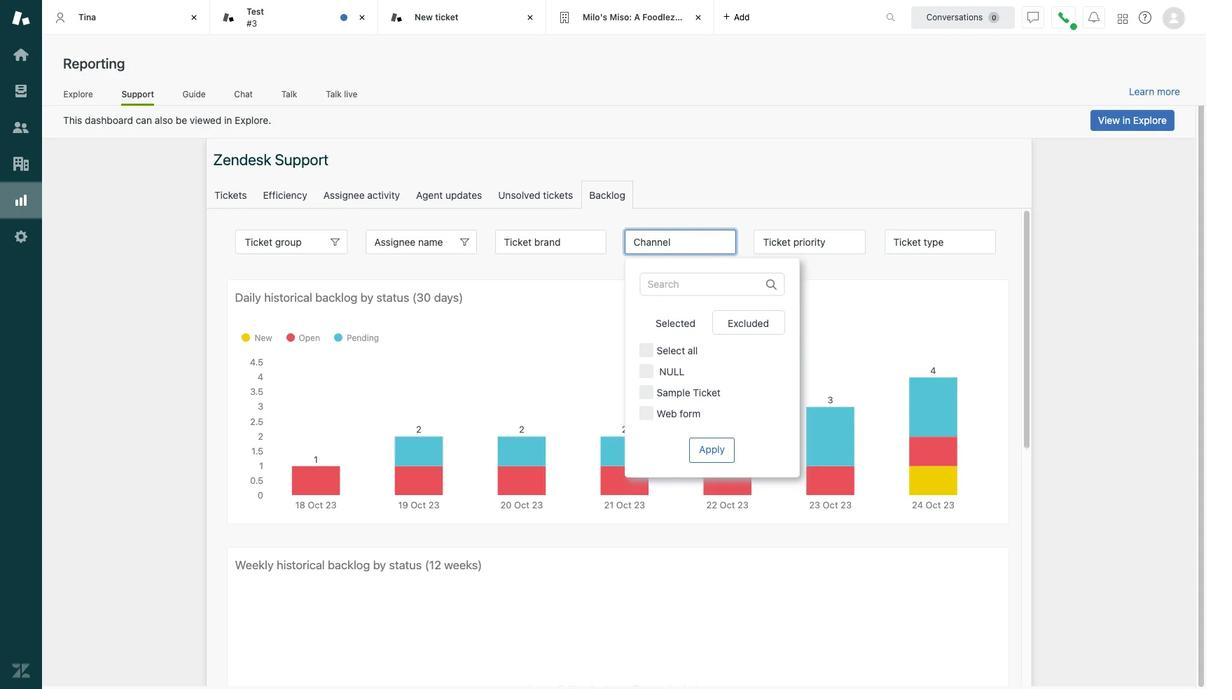 Task type: vqa. For each thing, say whether or not it's contained in the screenshot.
"(opens in a new tab)" icon
no



Task type: locate. For each thing, give the bounding box(es) containing it.
admin image
[[12, 228, 30, 246]]

0 horizontal spatial in
[[224, 114, 232, 126]]

talk live
[[326, 89, 358, 99]]

close image inside new ticket tab
[[523, 11, 537, 25]]

tabs tab list
[[42, 0, 872, 35]]

close image left add dropdown button
[[692, 11, 706, 25]]

explore down learn more link
[[1134, 114, 1167, 126]]

1 talk from the left
[[281, 89, 297, 99]]

test
[[247, 6, 264, 17]]

view in explore
[[1099, 114, 1167, 126]]

1 horizontal spatial in
[[1123, 114, 1131, 126]]

guide
[[183, 89, 206, 99]]

explore up this
[[63, 89, 93, 99]]

main element
[[0, 0, 42, 690]]

view
[[1099, 114, 1120, 126]]

can
[[136, 114, 152, 126]]

milo's miso: a foodlez subsidiary tab
[[547, 0, 721, 35]]

close image left new
[[355, 11, 369, 25]]

subsidiary
[[678, 12, 721, 22]]

0 horizontal spatial talk
[[281, 89, 297, 99]]

in
[[224, 114, 232, 126], [1123, 114, 1131, 126]]

miso:
[[610, 12, 632, 22]]

2 close image from the left
[[523, 11, 537, 25]]

close image inside milo's miso: a foodlez subsidiary tab
[[692, 11, 706, 25]]

new ticket tab
[[378, 0, 547, 35]]

foodlez
[[643, 12, 675, 22]]

2 horizontal spatial close image
[[692, 11, 706, 25]]

milo's miso: a foodlez subsidiary
[[583, 12, 721, 22]]

3 close image from the left
[[692, 11, 706, 25]]

chat link
[[234, 89, 253, 104]]

1 horizontal spatial close image
[[523, 11, 537, 25]]

test #3
[[247, 6, 264, 28]]

#3
[[247, 18, 257, 28]]

0 horizontal spatial explore
[[63, 89, 93, 99]]

close image
[[355, 11, 369, 25], [523, 11, 537, 25], [692, 11, 706, 25]]

conversations button
[[912, 6, 1015, 28]]

in right view
[[1123, 114, 1131, 126]]

2 in from the left
[[1123, 114, 1131, 126]]

views image
[[12, 82, 30, 100]]

this
[[63, 114, 82, 126]]

talk
[[281, 89, 297, 99], [326, 89, 342, 99]]

guide link
[[182, 89, 206, 104]]

explore inside button
[[1134, 114, 1167, 126]]

chat
[[234, 89, 253, 99]]

support link
[[121, 89, 154, 106]]

in right viewed
[[224, 114, 232, 126]]

support
[[121, 89, 154, 99]]

tab
[[210, 0, 378, 35]]

1 horizontal spatial talk
[[326, 89, 342, 99]]

learn more link
[[1130, 86, 1181, 98]]

viewed
[[190, 114, 222, 126]]

talk link
[[281, 89, 298, 104]]

close image left milo's
[[523, 11, 537, 25]]

1 horizontal spatial explore
[[1134, 114, 1167, 126]]

close image
[[187, 11, 201, 25]]

talk left live
[[326, 89, 342, 99]]

1 vertical spatial explore
[[1134, 114, 1167, 126]]

close image for new ticket
[[523, 11, 537, 25]]

view in explore button
[[1091, 110, 1175, 131]]

talk for talk live
[[326, 89, 342, 99]]

dashboard
[[85, 114, 133, 126]]

reporting image
[[12, 191, 30, 210]]

live
[[344, 89, 358, 99]]

learn
[[1130, 86, 1155, 97]]

0 horizontal spatial close image
[[355, 11, 369, 25]]

1 close image from the left
[[355, 11, 369, 25]]

talk right chat
[[281, 89, 297, 99]]

explore
[[63, 89, 93, 99], [1134, 114, 1167, 126]]

tab containing test
[[210, 0, 378, 35]]

get started image
[[12, 46, 30, 64]]

2 talk from the left
[[326, 89, 342, 99]]



Task type: describe. For each thing, give the bounding box(es) containing it.
zendesk support image
[[12, 9, 30, 27]]

in inside button
[[1123, 114, 1131, 126]]

reporting
[[63, 55, 125, 71]]

tina tab
[[42, 0, 210, 35]]

tina
[[78, 12, 96, 22]]

organizations image
[[12, 155, 30, 173]]

talk for talk
[[281, 89, 297, 99]]

zendesk image
[[12, 662, 30, 680]]

add button
[[715, 0, 759, 34]]

new
[[415, 12, 433, 22]]

more
[[1158, 86, 1181, 97]]

new ticket
[[415, 12, 459, 22]]

milo's
[[583, 12, 608, 22]]

zendesk products image
[[1118, 14, 1128, 23]]

be
[[176, 114, 187, 126]]

explore.
[[235, 114, 271, 126]]

0 vertical spatial explore
[[63, 89, 93, 99]]

learn more
[[1130, 86, 1181, 97]]

button displays agent's chat status as invisible. image
[[1028, 12, 1039, 23]]

explore link
[[63, 89, 93, 104]]

this dashboard can also be viewed in explore.
[[63, 114, 271, 126]]

notifications image
[[1089, 12, 1100, 23]]

a
[[635, 12, 641, 22]]

ticket
[[435, 12, 459, 22]]

customers image
[[12, 118, 30, 137]]

get help image
[[1139, 11, 1152, 24]]

also
[[155, 114, 173, 126]]

conversations
[[927, 12, 983, 22]]

talk live link
[[326, 89, 358, 104]]

close image for milo's miso: a foodlez subsidiary
[[692, 11, 706, 25]]

1 in from the left
[[224, 114, 232, 126]]

add
[[734, 12, 750, 22]]



